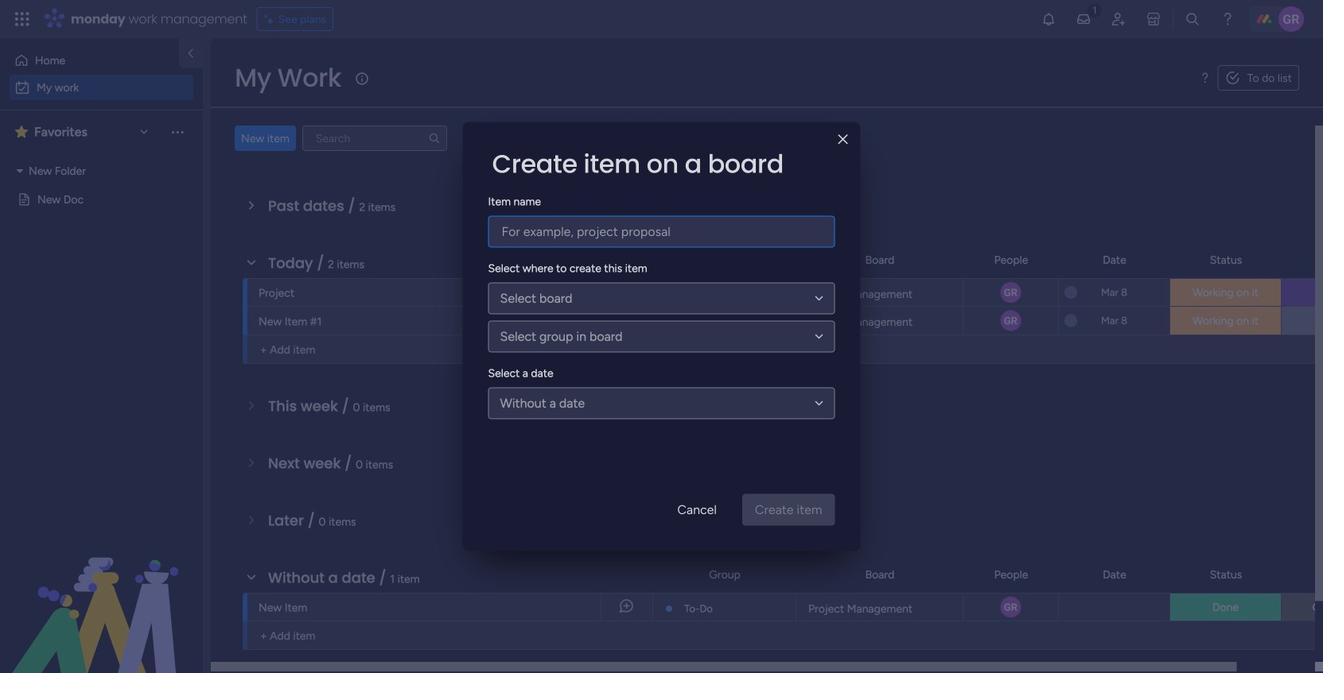 Task type: describe. For each thing, give the bounding box(es) containing it.
lottie animation element
[[0, 513, 203, 674]]

help image
[[1220, 11, 1236, 27]]

1 option from the top
[[10, 48, 169, 73]]

lottie animation image
[[0, 513, 203, 674]]

search image
[[428, 132, 441, 145]]

invite members image
[[1111, 11, 1127, 27]]

monday marketplace image
[[1146, 11, 1162, 27]]

public board image
[[17, 192, 32, 207]]



Task type: vqa. For each thing, say whether or not it's contained in the screenshot.
For example, project proposal 'text box'
yes



Task type: locate. For each thing, give the bounding box(es) containing it.
see plans image
[[264, 10, 278, 28]]

v2 star 2 image
[[15, 123, 28, 142]]

0 vertical spatial option
[[10, 48, 169, 73]]

Filter dashboard by text search field
[[302, 126, 447, 151]]

search everything image
[[1185, 11, 1201, 27]]

update feed image
[[1076, 11, 1092, 27]]

For example, project proposal text field
[[488, 216, 835, 248]]

list box
[[0, 154, 203, 310]]

None search field
[[302, 126, 447, 151]]

1 image
[[1088, 1, 1102, 19]]

2 option from the top
[[10, 75, 193, 100]]

1 vertical spatial option
[[10, 75, 193, 100]]

greg robinson image
[[1279, 6, 1304, 32]]

caret down image
[[17, 165, 23, 177]]

select product image
[[14, 11, 30, 27]]

close image
[[838, 134, 848, 145]]

option
[[10, 48, 169, 73], [10, 75, 193, 100]]

notifications image
[[1041, 11, 1057, 27]]



